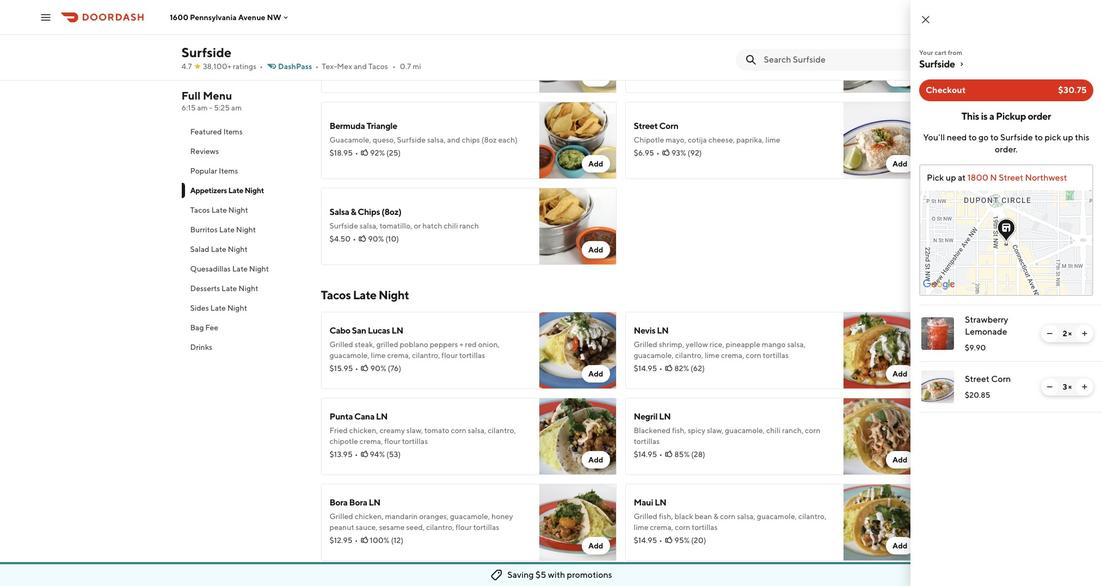 Task type: vqa. For each thing, say whether or not it's contained in the screenshot.


Task type: locate. For each thing, give the bounding box(es) containing it.
lucas
[[368, 326, 390, 336]]

n
[[990, 173, 997, 183]]

street inside street corn chipotle mayo, cotija cheese, paprika, lime
[[634, 121, 658, 131]]

to left pick
[[1035, 132, 1043, 143]]

2 $14.95 • from the top
[[634, 450, 663, 459]]

chicken, for bora
[[355, 512, 384, 521]]

crema, inside maui ln grilled fish, black bean & corn salsa, guacamole, cilantro, lime crema, corn tortillas
[[650, 523, 673, 532]]

items inside button
[[223, 127, 243, 136]]

1600 pennsylvania avenue nw button
[[170, 13, 290, 22]]

90% for lucas
[[370, 364, 386, 373]]

add button for bora bora ln
[[582, 537, 610, 555]]

0 vertical spatial $14.95
[[634, 364, 657, 373]]

1 vertical spatial and
[[354, 62, 367, 71]]

• left tex-
[[315, 62, 319, 71]]

1 to from the left
[[969, 132, 977, 143]]

0 vertical spatial red
[[668, 50, 680, 58]]

0 vertical spatial street
[[634, 121, 658, 131]]

avocado, red inion, lime, cilantro and jalepenos
[[634, 50, 795, 58]]

sides late night button
[[182, 298, 308, 318]]

salsa
[[330, 207, 349, 217]]

night inside button
[[239, 284, 258, 293]]

late down "salad late night" button at the left top
[[232, 265, 248, 273]]

90% left (76)
[[370, 364, 386, 373]]

lime inside nevis ln grilled shrimp, yellow rice, pineapple mango salsa, guacamole, cilantro, lime crema, corn tortillas
[[705, 351, 720, 360]]

to left the go
[[969, 132, 977, 143]]

ln inside nevis ln grilled shrimp, yellow rice, pineapple mango salsa, guacamole, cilantro, lime crema, corn tortillas
[[657, 326, 669, 336]]

1 horizontal spatial red
[[668, 50, 680, 58]]

bora bora ln grilled chicken, mandarin oranges, guacamole, honey peanut sauce, sesame seed, cilantro, flour tortillas
[[330, 498, 513, 532]]

chips
[[462, 136, 480, 144]]

cilantro, inside maui ln grilled fish, black bean & corn salsa, guacamole, cilantro, lime crema, corn tortillas
[[799, 512, 827, 521]]

1 slaw, from the left
[[407, 426, 423, 435]]

1 vertical spatial 92%
[[370, 149, 385, 157]]

(68)
[[384, 63, 398, 71]]

tacos up cabo
[[321, 288, 351, 302]]

1 vertical spatial items
[[219, 167, 238, 175]]

late inside desserts late night button
[[222, 284, 237, 293]]

• for bermuda triangle
[[355, 149, 358, 157]]

2 vertical spatial flour
[[456, 523, 472, 532]]

chipotle
[[330, 437, 358, 446]]

grilled inside maui ln grilled fish, black bean & corn salsa, guacamole, cilantro, lime crema, corn tortillas
[[634, 512, 658, 521]]

2 horizontal spatial and
[[747, 50, 761, 58]]

0 vertical spatial street corn image
[[844, 102, 921, 179]]

0 vertical spatial up
[[1063, 132, 1074, 143]]

ln up the grilled
[[392, 326, 403, 336]]

fish, inside maui ln grilled fish, black bean & corn salsa, guacamole, cilantro, lime crema, corn tortillas
[[659, 512, 673, 521]]

& right salsa
[[351, 207, 356, 217]]

92% down queso,
[[370, 149, 385, 157]]

saving $5 with promotions
[[508, 570, 612, 580]]

night up lucas
[[379, 288, 409, 302]]

night for burritos late night "button" at the left top
[[236, 225, 256, 234]]

slaw, inside punta cana ln fried chicken, creamy slaw, tomato corn salsa, cilantro, chipotle crema, flour tortillas
[[407, 426, 423, 435]]

red right +
[[465, 340, 477, 349]]

1 vertical spatial red
[[465, 340, 477, 349]]

0 vertical spatial fish,
[[672, 426, 686, 435]]

2 vertical spatial street
[[965, 374, 990, 384]]

tortillas down the "mango"
[[763, 351, 789, 360]]

ranch
[[460, 222, 479, 230]]

late down the 'quesadillas late night'
[[222, 284, 237, 293]]

0 horizontal spatial up
[[946, 173, 956, 183]]

desserts
[[190, 284, 220, 293]]

add button for street corn
[[886, 155, 914, 173]]

crema, inside cabo san lucas ln grilled steak, grilled poblano peppers + red onion, guacamole, lime crema, cilantro, flour tortillas
[[387, 351, 411, 360]]

0 horizontal spatial slaw,
[[407, 426, 423, 435]]

up left "this"
[[1063, 132, 1074, 143]]

from
[[948, 48, 963, 57]]

0 horizontal spatial chili
[[444, 222, 458, 230]]

crema, for nevis ln
[[721, 351, 744, 360]]

to right the go
[[991, 132, 999, 143]]

5:25
[[214, 103, 230, 112]]

guacamole, inside cabo san lucas ln grilled steak, grilled poblano peppers + red onion, guacamole, lime crema, cilantro, flour tortillas
[[330, 351, 370, 360]]

corn inside negril ln blackened fish, spicy slaw, guacamole, chili ranch, corn tortillas
[[805, 426, 821, 435]]

salsa, down chips
[[360, 222, 378, 230]]

0 vertical spatial and
[[747, 50, 761, 58]]

90% (76)
[[370, 364, 401, 373]]

1 vertical spatial street
[[999, 173, 1024, 183]]

tortillas down the bean
[[692, 523, 718, 532]]

1 horizontal spatial street
[[965, 374, 990, 384]]

reviews
[[190, 147, 219, 156]]

tacos late night up san on the left bottom
[[321, 288, 409, 302]]

1 horizontal spatial tacos
[[321, 288, 351, 302]]

× right 3
[[1069, 383, 1072, 391]]

• right $13.95
[[355, 450, 358, 459]]

popular items button
[[182, 161, 308, 181]]

tacos
[[368, 62, 388, 71], [190, 206, 210, 214], [321, 288, 351, 302]]

steak,
[[355, 340, 375, 349]]

ln up sauce, on the bottom left of the page
[[369, 498, 381, 508]]

1 horizontal spatial bora
[[349, 498, 367, 508]]

crema, down pineapple
[[721, 351, 744, 360]]

late inside sides late night button
[[210, 304, 226, 312]]

you'll need to go to surfside to pick up this order.
[[923, 132, 1090, 155]]

chili left ranch
[[444, 222, 458, 230]]

corn inside street corn chipotle mayo, cotija cheese, paprika, lime
[[659, 121, 679, 131]]

red inside cabo san lucas ln grilled steak, grilled poblano peppers + red onion, guacamole, lime crema, cilantro, flour tortillas
[[465, 340, 477, 349]]

bermuda triangle guacamole, queso, surfside salsa, and chips (8oz each)
[[330, 121, 518, 144]]

grilled down cabo
[[330, 340, 353, 349]]

0 vertical spatial ×
[[1069, 329, 1072, 338]]

punta cana ln fried chicken, creamy slaw, tomato corn salsa, cilantro, chipotle crema, flour tortillas
[[330, 412, 516, 446]]

1 horizontal spatial to
[[991, 132, 999, 143]]

strawberry lemonade
[[965, 315, 1009, 337]]

• left 85%
[[659, 450, 663, 459]]

lime right paprika,
[[766, 136, 780, 144]]

this
[[1075, 132, 1090, 143]]

night up quesadillas late night button
[[228, 245, 248, 254]]

0 horizontal spatial to
[[969, 132, 977, 143]]

cilantro, inside punta cana ln fried chicken, creamy slaw, tomato corn salsa, cilantro, chipotle crema, flour tortillas
[[488, 426, 516, 435]]

crema, for maui ln
[[650, 523, 673, 532]]

corn up the mayo,
[[659, 121, 679, 131]]

flour down "peppers"
[[442, 351, 458, 360]]

chicken, inside punta cana ln fried chicken, creamy slaw, tomato corn salsa, cilantro, chipotle crema, flour tortillas
[[349, 426, 378, 435]]

1 vertical spatial street corn image
[[922, 371, 954, 403]]

1 vertical spatial flour
[[384, 437, 401, 446]]

strawberry lemonade image
[[922, 317, 954, 350]]

$12.95
[[330, 536, 353, 545]]

(8oz)
[[382, 207, 402, 217]]

& inside the salsa & chips (8oz) surfside salsa, tomatillo, or hatch chili ranch
[[351, 207, 356, 217]]

1 vertical spatial up
[[946, 173, 956, 183]]

bora
[[330, 498, 348, 508], [349, 498, 367, 508]]

1 vertical spatial tacos late night
[[321, 288, 409, 302]]

1 × from the top
[[1069, 329, 1072, 338]]

negril
[[634, 412, 658, 422]]

+
[[460, 340, 464, 349]]

bora up sauce, on the bottom left of the page
[[349, 498, 367, 508]]

add for $9.95
[[588, 73, 603, 82]]

add for punta cana ln
[[588, 456, 603, 464]]

1 horizontal spatial corn
[[992, 374, 1011, 384]]

0 horizontal spatial and
[[354, 62, 367, 71]]

chicken, down cana
[[349, 426, 378, 435]]

fish, inside negril ln blackened fish, spicy slaw, guacamole, chili ranch, corn tortillas
[[672, 426, 686, 435]]

0 vertical spatial items
[[223, 127, 243, 136]]

flour right seed,
[[456, 523, 472, 532]]

street corn
[[965, 374, 1011, 384]]

1 horizontal spatial up
[[1063, 132, 1074, 143]]

street inside 'list'
[[965, 374, 990, 384]]

2 $14.95 from the top
[[634, 450, 657, 459]]

1 vertical spatial chili
[[767, 426, 781, 435]]

1 horizontal spatial slaw,
[[707, 426, 724, 435]]

× for street corn
[[1069, 383, 1072, 391]]

avocado,
[[634, 50, 667, 58]]

and left chips
[[447, 136, 460, 144]]

• for street corn
[[656, 149, 660, 157]]

$14.95 left 95%
[[634, 536, 657, 545]]

0 vertical spatial flour
[[442, 351, 458, 360]]

poblano
[[400, 340, 428, 349]]

2 vertical spatial and
[[447, 136, 460, 144]]

• down guacamole,
[[355, 149, 358, 157]]

ln up creamy
[[376, 412, 388, 422]]

am right the 5:25
[[231, 103, 242, 112]]

corn down black
[[675, 523, 690, 532]]

2 horizontal spatial tacos
[[368, 62, 388, 71]]

$14.95 • for maui
[[634, 536, 663, 545]]

creamy
[[380, 426, 405, 435]]

tomato
[[425, 426, 449, 435]]

0 vertical spatial 92%
[[367, 63, 382, 71]]

$14.95 left 82%
[[634, 364, 657, 373]]

add
[[588, 73, 603, 82], [893, 73, 908, 82], [588, 160, 603, 168], [893, 160, 908, 168], [588, 246, 603, 254], [588, 370, 603, 378], [893, 370, 908, 378], [588, 456, 603, 464], [893, 456, 908, 464], [588, 542, 603, 550], [893, 542, 908, 550]]

up left at
[[946, 173, 956, 183]]

crema, up 94%
[[360, 437, 383, 446]]

flour inside cabo san lucas ln grilled steak, grilled poblano peppers + red onion, guacamole, lime crema, cilantro, flour tortillas
[[442, 351, 458, 360]]

• right $15.95
[[355, 364, 358, 373]]

dashpass
[[278, 62, 312, 71]]

salsa, right the bean
[[737, 512, 756, 521]]

add for salsa & chips (8oz)
[[588, 246, 603, 254]]

2 am from the left
[[231, 103, 242, 112]]

items
[[223, 127, 243, 136], [219, 167, 238, 175]]

0 vertical spatial 90%
[[368, 235, 384, 243]]

grilled down nevis
[[634, 340, 658, 349]]

$14.95 • down blackened
[[634, 450, 663, 459]]

$14.95 down blackened
[[634, 450, 657, 459]]

flour down creamy
[[384, 437, 401, 446]]

2 slaw, from the left
[[707, 426, 724, 435]]

82% (62)
[[675, 364, 705, 373]]

3 $14.95 • from the top
[[634, 536, 663, 545]]

cilantro, for nevis ln
[[675, 351, 703, 360]]

tortillas down tomato
[[402, 437, 428, 446]]

grilled inside bora bora ln grilled chicken, mandarin oranges, guacamole, honey peanut sauce, sesame seed, cilantro, flour tortillas
[[330, 512, 353, 521]]

1 vertical spatial &
[[714, 512, 719, 521]]

grilled down the maui
[[634, 512, 658, 521]]

nw
[[267, 13, 281, 22]]

surfside inside you'll need to go to surfside to pick up this order.
[[1001, 132, 1033, 143]]

corn left remove one from cart image
[[992, 374, 1011, 384]]

• right $6.95 on the top right
[[656, 149, 660, 157]]

add one to cart image
[[1081, 329, 1089, 338]]

(62)
[[691, 364, 705, 373]]

items for popular items
[[219, 167, 238, 175]]

chili inside the salsa & chips (8oz) surfside salsa, tomatillo, or hatch chili ranch
[[444, 222, 458, 230]]

1 vertical spatial ×
[[1069, 383, 1072, 391]]

list
[[911, 305, 1102, 413]]

crema, inside nevis ln grilled shrimp, yellow rice, pineapple mango salsa, guacamole, cilantro, lime crema, corn tortillas
[[721, 351, 744, 360]]

92% for 92% (25)
[[370, 149, 385, 157]]

corn inside punta cana ln fried chicken, creamy slaw, tomato corn salsa, cilantro, chipotle crema, flour tortillas
[[451, 426, 466, 435]]

bermuda triangle image
[[539, 102, 617, 179]]

corn right "ranch,"
[[805, 426, 821, 435]]

92% (68)
[[367, 63, 398, 71]]

chili left "ranch,"
[[767, 426, 781, 435]]

1 horizontal spatial street corn image
[[922, 371, 954, 403]]

0 vertical spatial chili
[[444, 222, 458, 230]]

tacos late night button
[[182, 200, 308, 220]]

× for strawberry lemonade
[[1069, 329, 1072, 338]]

night up bag fee button
[[227, 304, 247, 312]]

tex-
[[322, 62, 337, 71]]

• for punta cana ln
[[355, 450, 358, 459]]

3 to from the left
[[1035, 132, 1043, 143]]

chicken, inside bora bora ln grilled chicken, mandarin oranges, guacamole, honey peanut sauce, sesame seed, cilantro, flour tortillas
[[355, 512, 384, 521]]

cilantro, inside nevis ln grilled shrimp, yellow rice, pineapple mango salsa, guacamole, cilantro, lime crema, corn tortillas
[[675, 351, 703, 360]]

maui ln image
[[844, 484, 921, 561]]

salsa, right tomato
[[468, 426, 486, 435]]

late for burritos late night "button" at the left top
[[219, 225, 235, 234]]

1 horizontal spatial am
[[231, 103, 242, 112]]

street up chipotle
[[634, 121, 658, 131]]

0 horizontal spatial corn
[[659, 121, 679, 131]]

(28)
[[691, 450, 705, 459]]

corn right tomato
[[451, 426, 466, 435]]

• right the $12.95
[[355, 536, 358, 545]]

late inside the tacos late night "button"
[[211, 206, 227, 214]]

guacamole, inside negril ln blackened fish, spicy slaw, guacamole, chili ranch, corn tortillas
[[725, 426, 765, 435]]

and
[[747, 50, 761, 58], [354, 62, 367, 71], [447, 136, 460, 144]]

surfside up (25)
[[397, 136, 426, 144]]

surfside inside surfside link
[[919, 58, 955, 70]]

tortillas down +
[[459, 351, 485, 360]]

chicken,
[[349, 426, 378, 435], [355, 512, 384, 521]]

queso & chips (8oz) image
[[539, 16, 617, 93]]

tortillas inside nevis ln grilled shrimp, yellow rice, pineapple mango salsa, guacamole, cilantro, lime crema, corn tortillas
[[763, 351, 789, 360]]

lime inside street corn chipotle mayo, cotija cheese, paprika, lime
[[766, 136, 780, 144]]

$6.95 •
[[634, 149, 660, 157]]

• right $4.50
[[353, 235, 356, 243]]

tex-mex and tacos • 0.7 mi
[[322, 62, 421, 71]]

cilantro, inside cabo san lucas ln grilled steak, grilled poblano peppers + red onion, guacamole, lime crema, cilantro, flour tortillas
[[412, 351, 440, 360]]

corn inside nevis ln grilled shrimp, yellow rice, pineapple mango salsa, guacamole, cilantro, lime crema, corn tortillas
[[746, 351, 761, 360]]

lime down rice,
[[705, 351, 720, 360]]

2 horizontal spatial to
[[1035, 132, 1043, 143]]

negril ln image
[[844, 398, 921, 475]]

to
[[969, 132, 977, 143], [991, 132, 999, 143], [1035, 132, 1043, 143]]

1 vertical spatial chicken,
[[355, 512, 384, 521]]

crema, for punta cana ln
[[360, 437, 383, 446]]

night inside button
[[227, 304, 247, 312]]

$4.50
[[330, 235, 351, 243]]

pennsylvania
[[190, 13, 237, 22]]

$6.95
[[634, 149, 654, 157]]

lemonade
[[965, 327, 1007, 337]]

triangle
[[367, 121, 397, 131]]

1 horizontal spatial and
[[447, 136, 460, 144]]

burritos late night
[[190, 225, 256, 234]]

chicken, for cana
[[349, 426, 378, 435]]

add for nevis ln
[[893, 370, 908, 378]]

-
[[209, 103, 213, 112]]

flour inside punta cana ln fried chicken, creamy slaw, tomato corn salsa, cilantro, chipotle crema, flour tortillas
[[384, 437, 401, 446]]

fish, left spicy
[[672, 426, 686, 435]]

lime down the maui
[[634, 523, 649, 532]]

$15.95 •
[[330, 364, 358, 373]]

late inside burritos late night "button"
[[219, 225, 235, 234]]

and right mex
[[354, 62, 367, 71]]

cilantro, for punta cana ln
[[488, 426, 516, 435]]

1 vertical spatial $14.95
[[634, 450, 657, 459]]

maui
[[634, 498, 653, 508]]

grilled
[[330, 340, 353, 349], [634, 340, 658, 349], [330, 512, 353, 521], [634, 512, 658, 521]]

3 $14.95 from the top
[[634, 536, 657, 545]]

tacos left 0.7
[[368, 62, 388, 71]]

menu
[[203, 89, 232, 102]]

salsa, left chips
[[427, 136, 446, 144]]

• for nevis ln
[[659, 364, 663, 373]]

1 vertical spatial fish,
[[659, 512, 673, 521]]

• left 82%
[[659, 364, 663, 373]]

night up sides late night button
[[239, 284, 258, 293]]

1 horizontal spatial chili
[[767, 426, 781, 435]]

bean
[[695, 512, 712, 521]]

tortillas inside maui ln grilled fish, black bean & corn salsa, guacamole, cilantro, lime crema, corn tortillas
[[692, 523, 718, 532]]

0 horizontal spatial red
[[465, 340, 477, 349]]

0 vertical spatial chicken,
[[349, 426, 378, 435]]

tortillas inside negril ln blackened fish, spicy slaw, guacamole, chili ranch, corn tortillas
[[634, 437, 660, 446]]

0 horizontal spatial am
[[197, 103, 208, 112]]

& right the bean
[[714, 512, 719, 521]]

1 vertical spatial $14.95 •
[[634, 450, 663, 459]]

slaw, left tomato
[[407, 426, 423, 435]]

late up salad late night
[[219, 225, 235, 234]]

add button for punta cana ln
[[582, 451, 610, 469]]

$30.75
[[1058, 85, 1087, 95]]

90% for chips
[[368, 235, 384, 243]]

0 horizontal spatial bora
[[330, 498, 348, 508]]

mandarin
[[385, 512, 418, 521]]

0 horizontal spatial street
[[634, 121, 658, 131]]

82%
[[675, 364, 689, 373]]

92% left (68)
[[367, 63, 382, 71]]

flour inside bora bora ln grilled chicken, mandarin oranges, guacamole, honey peanut sauce, sesame seed, cilantro, flour tortillas
[[456, 523, 472, 532]]

popular
[[190, 167, 217, 175]]

92%
[[367, 63, 382, 71], [370, 149, 385, 157]]

add button for nevis ln
[[886, 365, 914, 383]]

add one to cart image
[[1081, 383, 1089, 391]]

honey
[[492, 512, 513, 521]]

2 vertical spatial $14.95
[[634, 536, 657, 545]]

1 $14.95 • from the top
[[634, 364, 663, 373]]

red left the inion,
[[668, 50, 680, 58]]

1 vertical spatial corn
[[992, 374, 1011, 384]]

0 horizontal spatial &
[[351, 207, 356, 217]]

corn for street corn
[[992, 374, 1011, 384]]

salsa,
[[427, 136, 446, 144], [360, 222, 378, 230], [787, 340, 806, 349], [468, 426, 486, 435], [737, 512, 756, 521]]

guacamole, inside bora bora ln grilled chicken, mandarin oranges, guacamole, honey peanut sauce, sesame seed, cilantro, flour tortillas
[[450, 512, 490, 521]]

2 horizontal spatial street
[[999, 173, 1024, 183]]

late for sides late night button
[[210, 304, 226, 312]]

add button for avocado, red inion, lime, cilantro and jalepenos
[[886, 69, 914, 87]]

chili inside negril ln blackened fish, spicy slaw, guacamole, chili ranch, corn tortillas
[[767, 426, 781, 435]]

salsa, inside maui ln grilled fish, black bean & corn salsa, guacamole, cilantro, lime crema, corn tortillas
[[737, 512, 756, 521]]

tortillas inside cabo san lucas ln grilled steak, grilled poblano peppers + red onion, guacamole, lime crema, cilantro, flour tortillas
[[459, 351, 485, 360]]

•
[[260, 62, 263, 71], [315, 62, 319, 71], [392, 62, 396, 71], [352, 63, 355, 71], [355, 149, 358, 157], [656, 149, 660, 157], [353, 235, 356, 243], [355, 364, 358, 373], [659, 364, 663, 373], [355, 450, 358, 459], [659, 450, 663, 459], [355, 536, 358, 545], [659, 536, 663, 545]]

• for maui ln
[[659, 536, 663, 545]]

crema, inside punta cana ln fried chicken, creamy slaw, tomato corn salsa, cilantro, chipotle crema, flour tortillas
[[360, 437, 383, 446]]

0 vertical spatial tacos late night
[[190, 206, 248, 214]]

× right "2"
[[1069, 329, 1072, 338]]

night for "salad late night" button at the left top
[[228, 245, 248, 254]]

1800 n street northwest link
[[966, 173, 1067, 183]]

fish, left black
[[659, 512, 673, 521]]

0 horizontal spatial tacos late night
[[190, 206, 248, 214]]

up inside you'll need to go to surfside to pick up this order.
[[1063, 132, 1074, 143]]

1 horizontal spatial &
[[714, 512, 719, 521]]

slaw, right spicy
[[707, 426, 724, 435]]

burritos late night button
[[182, 220, 308, 240]]

grilled up peanut
[[330, 512, 353, 521]]

late right sides
[[210, 304, 226, 312]]

0 horizontal spatial street corn image
[[844, 102, 921, 179]]

oranges,
[[419, 512, 449, 521]]

up
[[1063, 132, 1074, 143], [946, 173, 956, 183]]

90% left (10)
[[368, 235, 384, 243]]

late inside quesadillas late night button
[[232, 265, 248, 273]]

items up appetizers late night
[[219, 167, 238, 175]]

add for bora bora ln
[[588, 542, 603, 550]]

am left -
[[197, 103, 208, 112]]

×
[[1069, 329, 1072, 338], [1069, 383, 1072, 391]]

spicy
[[688, 426, 706, 435]]

late up san on the left bottom
[[353, 288, 377, 302]]

$14.95 • for nevis
[[634, 364, 663, 373]]

cilantro, inside bora bora ln grilled chicken, mandarin oranges, guacamole, honey peanut sauce, sesame seed, cilantro, flour tortillas
[[426, 523, 454, 532]]

and right cilantro on the right of the page
[[747, 50, 761, 58]]

chicken, up sauce, on the bottom left of the page
[[355, 512, 384, 521]]

night down the tacos late night "button"
[[236, 225, 256, 234]]

street for street corn
[[965, 374, 990, 384]]

night up burritos late night "button" at the left top
[[228, 206, 248, 214]]

90%
[[368, 235, 384, 243], [370, 364, 386, 373]]

$14.95 • left 95%
[[634, 536, 663, 545]]

1 bora from the left
[[330, 498, 348, 508]]

street up the $20.85
[[965, 374, 990, 384]]

1 $14.95 from the top
[[634, 364, 657, 373]]

fee
[[205, 323, 218, 332]]

ln inside negril ln blackened fish, spicy slaw, guacamole, chili ranch, corn tortillas
[[659, 412, 671, 422]]

surfside up order.
[[1001, 132, 1033, 143]]

add button for negril ln
[[886, 451, 914, 469]]

ratings
[[233, 62, 257, 71]]

night down "salad late night" button at the left top
[[249, 265, 269, 273]]

0 horizontal spatial tacos
[[190, 206, 210, 214]]

0 vertical spatial &
[[351, 207, 356, 217]]

ln up blackened
[[659, 412, 671, 422]]

add for avocado, red inion, lime, cilantro and jalepenos
[[893, 73, 908, 82]]

street corn image left you'll
[[844, 102, 921, 179]]

late inside "salad late night" button
[[211, 245, 226, 254]]

$14.95 for negril
[[634, 450, 657, 459]]

1 vertical spatial tacos
[[190, 206, 210, 214]]

ln right the maui
[[655, 498, 667, 508]]

late for desserts late night button on the left
[[222, 284, 237, 293]]

is
[[981, 111, 988, 122]]

street corn image
[[844, 102, 921, 179], [922, 371, 954, 403]]

street corn image left the $20.85
[[922, 371, 954, 403]]

night for the tacos late night "button"
[[228, 206, 248, 214]]

1 vertical spatial 90%
[[370, 364, 386, 373]]

cilantro, for maui ln
[[799, 512, 827, 521]]

sides late night
[[190, 304, 247, 312]]

cilantro,
[[412, 351, 440, 360], [675, 351, 703, 360], [488, 426, 516, 435], [799, 512, 827, 521], [426, 523, 454, 532]]

2 × from the top
[[1069, 383, 1072, 391]]

• left 95%
[[659, 536, 663, 545]]

0 vertical spatial corn
[[659, 121, 679, 131]]

2 vertical spatial $14.95 •
[[634, 536, 663, 545]]

salsa & chips (8oz) image
[[539, 188, 617, 265]]

northwest
[[1025, 173, 1067, 183]]

0 vertical spatial $14.95 •
[[634, 364, 663, 373]]

3
[[1063, 383, 1067, 391]]

85%
[[675, 450, 690, 459]]

powered by google image
[[923, 279, 955, 290]]

items inside button
[[219, 167, 238, 175]]



Task type: describe. For each thing, give the bounding box(es) containing it.
slaw, inside negril ln blackened fish, spicy slaw, guacamole, chili ranch, corn tortillas
[[707, 426, 724, 435]]

$14.95 for maui
[[634, 536, 657, 545]]

full
[[182, 89, 201, 102]]

cabo san lucas ln image
[[539, 312, 617, 389]]

salsa, inside the salsa & chips (8oz) surfside salsa, tomatillo, or hatch chili ranch
[[360, 222, 378, 230]]

sesame
[[379, 523, 405, 532]]

and inside bermuda triangle guacamole, queso, surfside salsa, and chips (8oz each)
[[447, 136, 460, 144]]

maui ln grilled fish, black bean & corn salsa, guacamole, cilantro, lime crema, corn tortillas
[[634, 498, 827, 532]]

salad
[[190, 245, 209, 254]]

close image
[[919, 13, 933, 26]]

(76)
[[388, 364, 401, 373]]

1 am from the left
[[197, 103, 208, 112]]

surfside inside the salsa & chips (8oz) surfside salsa, tomatillo, or hatch chili ranch
[[330, 222, 358, 230]]

avenue
[[238, 13, 265, 22]]

add button for bermuda triangle
[[582, 155, 610, 173]]

drinks button
[[182, 338, 308, 357]]

featured items button
[[182, 122, 308, 142]]

• for negril ln
[[659, 450, 663, 459]]

add button for maui ln
[[886, 537, 914, 555]]

nevis
[[634, 326, 656, 336]]

92% (25)
[[370, 149, 401, 157]]

tacos late night inside the tacos late night "button"
[[190, 206, 248, 214]]

1600 pennsylvania avenue nw
[[170, 13, 281, 22]]

seed,
[[406, 523, 425, 532]]

your
[[919, 48, 934, 57]]

with
[[548, 570, 565, 580]]

surfside up "38,100+"
[[182, 45, 232, 60]]

salsa, inside punta cana ln fried chicken, creamy slaw, tomato corn salsa, cilantro, chipotle crema, flour tortillas
[[468, 426, 486, 435]]

(20)
[[691, 536, 706, 545]]

add for maui ln
[[893, 542, 908, 550]]

ln inside punta cana ln fried chicken, creamy slaw, tomato corn salsa, cilantro, chipotle crema, flour tortillas
[[376, 412, 388, 422]]

bag fee
[[190, 323, 218, 332]]

& inside maui ln grilled fish, black bean & corn salsa, guacamole, cilantro, lime crema, corn tortillas
[[714, 512, 719, 521]]

burritos
[[190, 225, 218, 234]]

cabo
[[330, 326, 350, 336]]

nevis ln image
[[844, 312, 921, 389]]

95%
[[675, 536, 690, 545]]

tonga ln image
[[844, 570, 921, 586]]

salsa, inside nevis ln grilled shrimp, yellow rice, pineapple mango salsa, guacamole, cilantro, lime crema, corn tortillas
[[787, 340, 806, 349]]

list containing strawberry lemonade
[[911, 305, 1102, 413]]

rice,
[[710, 340, 724, 349]]

3 ×
[[1063, 383, 1072, 391]]

fish, for maui ln
[[659, 512, 673, 521]]

• right ratings
[[260, 62, 263, 71]]

tacos inside the tacos late night "button"
[[190, 206, 210, 214]]

salsa, inside bermuda triangle guacamole, queso, surfside salsa, and chips (8oz each)
[[427, 136, 446, 144]]

quesadillas
[[190, 265, 231, 273]]

quesadillas late night
[[190, 265, 269, 273]]

peanut
[[330, 523, 354, 532]]

negril ln blackened fish, spicy slaw, guacamole, chili ranch, corn tortillas
[[634, 412, 821, 446]]

late for quesadillas late night button
[[232, 265, 248, 273]]

sides
[[190, 304, 209, 312]]

strawberry
[[965, 315, 1009, 325]]

ln inside bora bora ln grilled chicken, mandarin oranges, guacamole, honey peanut sauce, sesame seed, cilantro, flour tortillas
[[369, 498, 381, 508]]

pick
[[927, 173, 944, 183]]

hatch
[[423, 222, 442, 230]]

$14.95 for nevis
[[634, 364, 657, 373]]

surfside link
[[919, 58, 1094, 71]]

open menu image
[[39, 11, 52, 24]]

grilled inside cabo san lucas ln grilled steak, grilled poblano peppers + red onion, guacamole, lime crema, cilantro, flour tortillas
[[330, 340, 353, 349]]

punta cana ln image
[[539, 398, 617, 475]]

cheese,
[[709, 136, 735, 144]]

tortillas inside punta cana ln fried chicken, creamy slaw, tomato corn salsa, cilantro, chipotle crema, flour tortillas
[[402, 437, 428, 446]]

night for desserts late night button on the left
[[239, 284, 258, 293]]

full menu 6:15 am - 5:25 am
[[182, 89, 242, 112]]

salsa & chips (8oz) surfside salsa, tomatillo, or hatch chili ranch
[[330, 207, 479, 230]]

ln inside cabo san lucas ln grilled steak, grilled poblano peppers + red onion, guacamole, lime crema, cilantro, flour tortillas
[[392, 326, 403, 336]]

surfside inside bermuda triangle guacamole, queso, surfside salsa, and chips (8oz each)
[[397, 136, 426, 144]]

street corn image inside 'list'
[[922, 371, 954, 403]]

mayo,
[[666, 136, 686, 144]]

salad late night button
[[182, 240, 308, 259]]

night down the popular items button
[[245, 186, 264, 195]]

fish, for negril ln
[[672, 426, 686, 435]]

$20.85
[[965, 391, 991, 400]]

this is a pickup order
[[962, 111, 1051, 122]]

ranch,
[[782, 426, 804, 435]]

corn right the bean
[[720, 512, 736, 521]]

remove one from cart image
[[1046, 383, 1054, 391]]

(25)
[[387, 149, 401, 157]]

Item Search search field
[[764, 54, 912, 66]]

$12.95 •
[[330, 536, 358, 545]]

bora bora ln image
[[539, 484, 617, 561]]

add for bermuda triangle
[[588, 160, 603, 168]]

add for negril ln
[[893, 456, 908, 464]]

add for cabo san lucas ln
[[588, 370, 603, 378]]

93% (92)
[[672, 149, 702, 157]]

guacamole, inside nevis ln grilled shrimp, yellow rice, pineapple mango salsa, guacamole, cilantro, lime crema, corn tortillas
[[634, 351, 674, 360]]

featured
[[190, 127, 222, 136]]

night for quesadillas late night button
[[249, 265, 269, 273]]

paprika,
[[737, 136, 764, 144]]

promotions
[[567, 570, 612, 580]]

nevis ln grilled shrimp, yellow rice, pineapple mango salsa, guacamole, cilantro, lime crema, corn tortillas
[[634, 326, 806, 360]]

jalepenos
[[762, 50, 795, 58]]

100%
[[370, 536, 390, 545]]

corn for street corn chipotle mayo, cotija cheese, paprika, lime
[[659, 121, 679, 131]]

add button for $9.95
[[582, 69, 610, 87]]

this
[[962, 111, 979, 122]]

desserts late night button
[[182, 279, 308, 298]]

add button for cabo san lucas ln
[[582, 365, 610, 383]]

$4.50 •
[[330, 235, 356, 243]]

lime inside maui ln grilled fish, black bean & corn salsa, guacamole, cilantro, lime crema, corn tortillas
[[634, 523, 649, 532]]

guacamole,
[[330, 136, 371, 144]]

$9.90
[[965, 344, 986, 352]]

guacamole & chips (8oz) image
[[844, 16, 921, 93]]

2 ×
[[1063, 329, 1072, 338]]

appetizers late night
[[190, 186, 264, 195]]

• left 0.7
[[392, 62, 396, 71]]

$18.95 •
[[330, 149, 358, 157]]

cotija
[[688, 136, 707, 144]]

(12)
[[391, 536, 404, 545]]

2 vertical spatial tacos
[[321, 288, 351, 302]]

• right '$9.95'
[[352, 63, 355, 71]]

• for salsa & chips (8oz)
[[353, 235, 356, 243]]

cana
[[354, 412, 375, 422]]

tortillas inside bora bora ln grilled chicken, mandarin oranges, guacamole, honey peanut sauce, sesame seed, cilantro, flour tortillas
[[473, 523, 499, 532]]

• for cabo san lucas ln
[[355, 364, 358, 373]]

• for bora bora ln
[[355, 536, 358, 545]]

90% (10)
[[368, 235, 399, 243]]

late for the tacos late night "button"
[[211, 206, 227, 214]]

night for sides late night button
[[227, 304, 247, 312]]

street corn chipotle mayo, cotija cheese, paprika, lime
[[634, 121, 780, 144]]

(10)
[[386, 235, 399, 243]]

lime inside cabo san lucas ln grilled steak, grilled poblano peppers + red onion, guacamole, lime crema, cilantro, flour tortillas
[[371, 351, 386, 360]]

2 to from the left
[[991, 132, 999, 143]]

4.7
[[182, 62, 192, 71]]

bermuda
[[330, 121, 365, 131]]

bag
[[190, 323, 204, 332]]

grilled
[[376, 340, 398, 349]]

desserts late night
[[190, 284, 258, 293]]

$14.95 • for negril
[[634, 450, 663, 459]]

order.
[[995, 144, 1018, 155]]

blackened
[[634, 426, 671, 435]]

ln inside maui ln grilled fish, black bean & corn salsa, guacamole, cilantro, lime crema, corn tortillas
[[655, 498, 667, 508]]

pickup
[[996, 111, 1026, 122]]

at
[[958, 173, 966, 183]]

add for street corn
[[893, 160, 908, 168]]

$13.95 •
[[330, 450, 358, 459]]

late up the tacos late night "button"
[[228, 186, 243, 195]]

94% (53)
[[370, 450, 401, 459]]

6:15
[[182, 103, 196, 112]]

92% for 92% (68)
[[367, 63, 382, 71]]

grilled inside nevis ln grilled shrimp, yellow rice, pineapple mango salsa, guacamole, cilantro, lime crema, corn tortillas
[[634, 340, 658, 349]]

chips
[[358, 207, 380, 217]]

late for "salad late night" button at the left top
[[211, 245, 226, 254]]

2 bora from the left
[[349, 498, 367, 508]]

guacamole, inside maui ln grilled fish, black bean & corn salsa, guacamole, cilantro, lime crema, corn tortillas
[[757, 512, 797, 521]]

remove one from cart image
[[1046, 329, 1054, 338]]

each)
[[498, 136, 518, 144]]

mex
[[337, 62, 352, 71]]

1 horizontal spatial tacos late night
[[321, 288, 409, 302]]

saving
[[508, 570, 534, 580]]

38,100+ ratings •
[[203, 62, 263, 71]]

popular items
[[190, 167, 238, 175]]

order
[[1028, 111, 1051, 122]]

add button for salsa & chips (8oz)
[[582, 241, 610, 259]]

93%
[[672, 149, 686, 157]]

tomatillo,
[[380, 222, 412, 230]]

street for street corn chipotle mayo, cotija cheese, paprika, lime
[[634, 121, 658, 131]]

0 vertical spatial tacos
[[368, 62, 388, 71]]

pick up at 1800 n street northwest
[[927, 173, 1067, 183]]

map region
[[810, 87, 1102, 365]]

items for featured items
[[223, 127, 243, 136]]



